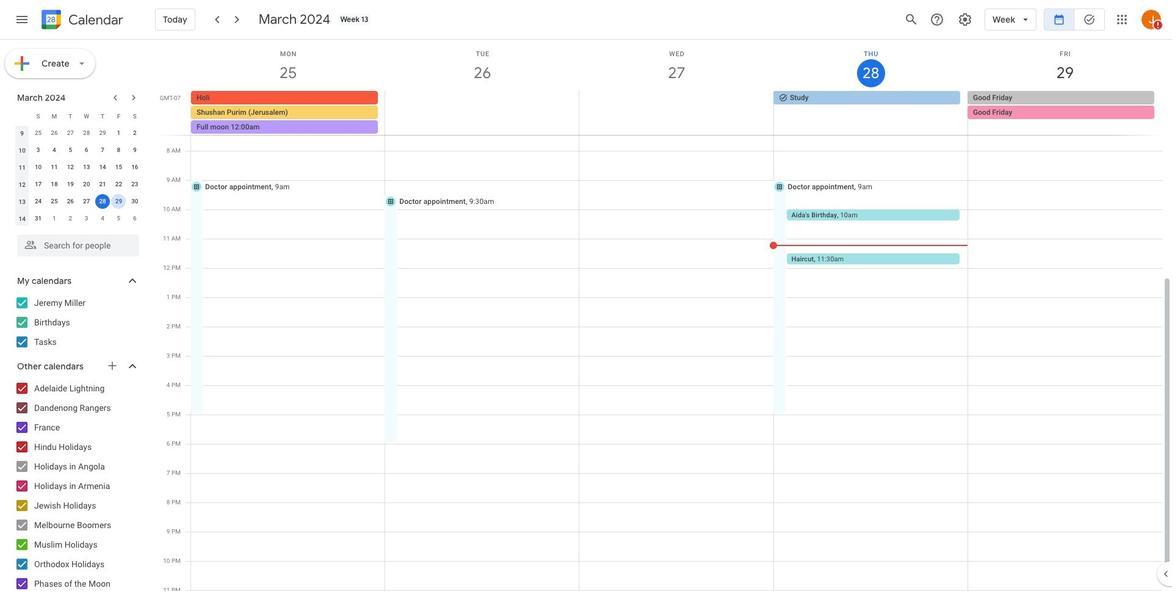 Task type: vqa. For each thing, say whether or not it's contained in the screenshot.
shortcuts
no



Task type: describe. For each thing, give the bounding box(es) containing it.
18 element
[[47, 177, 62, 192]]

april 4 element
[[95, 211, 110, 226]]

27 element
[[79, 194, 94, 209]]

15 element
[[111, 160, 126, 175]]

4 element
[[47, 143, 62, 158]]

7 element
[[95, 143, 110, 158]]

19 element
[[63, 177, 78, 192]]

1 element
[[111, 126, 126, 140]]

29 element
[[111, 194, 126, 209]]

april 2 element
[[63, 211, 78, 226]]

31 element
[[31, 211, 46, 226]]

february 27 element
[[63, 126, 78, 140]]

Search for people text field
[[24, 235, 132, 257]]

other calendars list
[[2, 379, 151, 591]]

row group inside march 2024 "grid"
[[14, 125, 143, 227]]

column header inside march 2024 "grid"
[[14, 108, 30, 125]]

6 element
[[79, 143, 94, 158]]

11 element
[[47, 160, 62, 175]]

april 5 element
[[111, 211, 126, 226]]

2 element
[[128, 126, 142, 140]]

april 3 element
[[79, 211, 94, 226]]

add other calendars image
[[106, 360, 119, 372]]

16 element
[[128, 160, 142, 175]]

10 element
[[31, 160, 46, 175]]

23 element
[[128, 177, 142, 192]]

17 element
[[31, 177, 46, 192]]

my calendars list
[[2, 293, 151, 352]]

february 25 element
[[31, 126, 46, 140]]

25 element
[[47, 194, 62, 209]]

march 2024 grid
[[12, 108, 143, 227]]



Task type: locate. For each thing, give the bounding box(es) containing it.
row
[[186, 91, 1173, 135], [14, 108, 143, 125], [14, 125, 143, 142], [14, 142, 143, 159], [14, 159, 143, 176], [14, 176, 143, 193], [14, 193, 143, 210], [14, 210, 143, 227]]

february 26 element
[[47, 126, 62, 140]]

3 element
[[31, 143, 46, 158]]

february 29 element
[[95, 126, 110, 140]]

heading inside calendar element
[[66, 13, 123, 27]]

february 28 element
[[79, 126, 94, 140]]

20 element
[[79, 177, 94, 192]]

calendar element
[[39, 7, 123, 34]]

row group
[[14, 125, 143, 227]]

None search field
[[0, 230, 151, 257]]

5 element
[[63, 143, 78, 158]]

grid
[[156, 40, 1173, 591]]

14 element
[[95, 160, 110, 175]]

30 element
[[128, 194, 142, 209]]

heading
[[66, 13, 123, 27]]

12 element
[[63, 160, 78, 175]]

24 element
[[31, 194, 46, 209]]

april 6 element
[[128, 211, 142, 226]]

settings menu image
[[958, 12, 973, 27]]

9 element
[[128, 143, 142, 158]]

28, today element
[[95, 194, 110, 209]]

21 element
[[95, 177, 110, 192]]

cell
[[191, 91, 385, 135], [385, 91, 580, 135], [580, 91, 774, 135], [968, 91, 1162, 135], [95, 193, 111, 210], [111, 193, 127, 210]]

column header
[[14, 108, 30, 125]]

april 1 element
[[47, 211, 62, 226]]

22 element
[[111, 177, 126, 192]]

26 element
[[63, 194, 78, 209]]

13 element
[[79, 160, 94, 175]]

8 element
[[111, 143, 126, 158]]

main drawer image
[[15, 12, 29, 27]]



